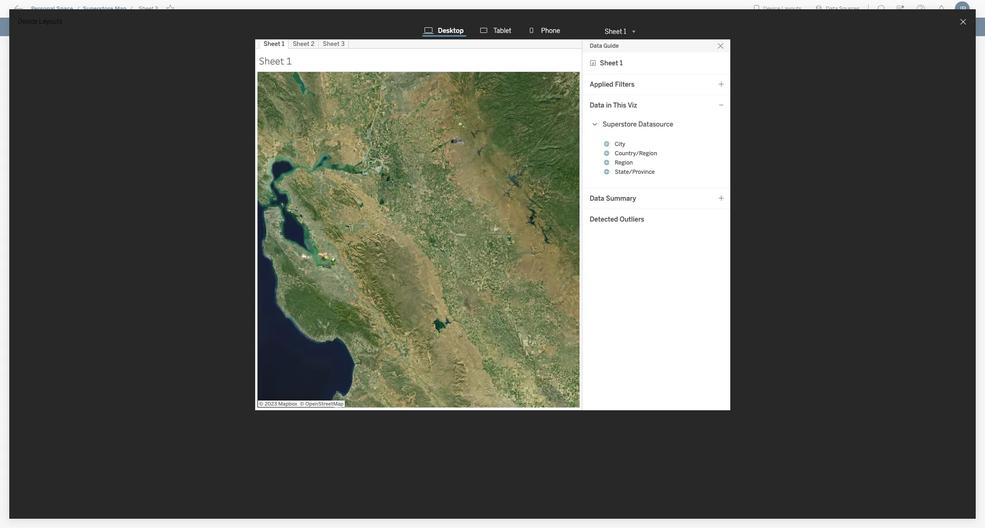 Task type: locate. For each thing, give the bounding box(es) containing it.
1 vertical spatial sheet
[[605, 28, 623, 36]]

/
[[76, 6, 80, 12], [130, 6, 133, 12]]

personal
[[31, 6, 55, 12]]

desktop button
[[423, 26, 467, 37]]

sheet
[[139, 6, 154, 12], [605, 28, 623, 36]]

0 vertical spatial sheet
[[139, 6, 154, 12]]

1
[[624, 28, 627, 36]]

superstore
[[83, 6, 113, 12]]

sheet inside popup button
[[605, 28, 623, 36]]

0 horizontal spatial sheet
[[139, 6, 154, 12]]

/ right space
[[76, 6, 80, 12]]

sheet 1
[[605, 28, 627, 36]]

layouts
[[39, 18, 62, 26]]

sheet left 1 on the right of the page
[[605, 28, 623, 36]]

1 horizontal spatial sheet
[[605, 28, 623, 36]]

0 horizontal spatial /
[[76, 6, 80, 12]]

personal space / superstore map /
[[31, 6, 133, 12]]

2 / from the left
[[130, 6, 133, 12]]

3
[[155, 6, 158, 12]]

personal space link
[[31, 5, 74, 13]]

sheet left 3
[[139, 6, 154, 12]]

sheet 3 element
[[136, 6, 161, 12]]

/ right map
[[130, 6, 133, 12]]

space
[[56, 6, 73, 12]]

tab list
[[417, 26, 569, 37]]

tablet
[[494, 27, 512, 35]]

tablet button
[[478, 26, 515, 35]]

content
[[51, 7, 80, 16]]

phone
[[542, 27, 561, 35]]

skip to content
[[24, 7, 80, 16]]

sheet 3
[[139, 6, 158, 12]]

1 horizontal spatial /
[[130, 6, 133, 12]]



Task type: vqa. For each thing, say whether or not it's contained in the screenshot.
The Tablet
yes



Task type: describe. For each thing, give the bounding box(es) containing it.
sheet 1 button
[[601, 26, 639, 37]]

phone button
[[526, 26, 563, 35]]

superstore map link
[[82, 5, 127, 13]]

to
[[42, 7, 49, 16]]

skip to content link
[[22, 5, 95, 18]]

device
[[18, 18, 37, 26]]

map
[[115, 6, 127, 12]]

sheet for sheet 3
[[139, 6, 154, 12]]

desktop
[[438, 27, 464, 35]]

tab list containing desktop
[[417, 26, 569, 37]]

1 / from the left
[[76, 6, 80, 12]]

device layouts
[[18, 18, 62, 26]]

sheet for sheet 1
[[605, 28, 623, 36]]

skip
[[24, 7, 40, 16]]



